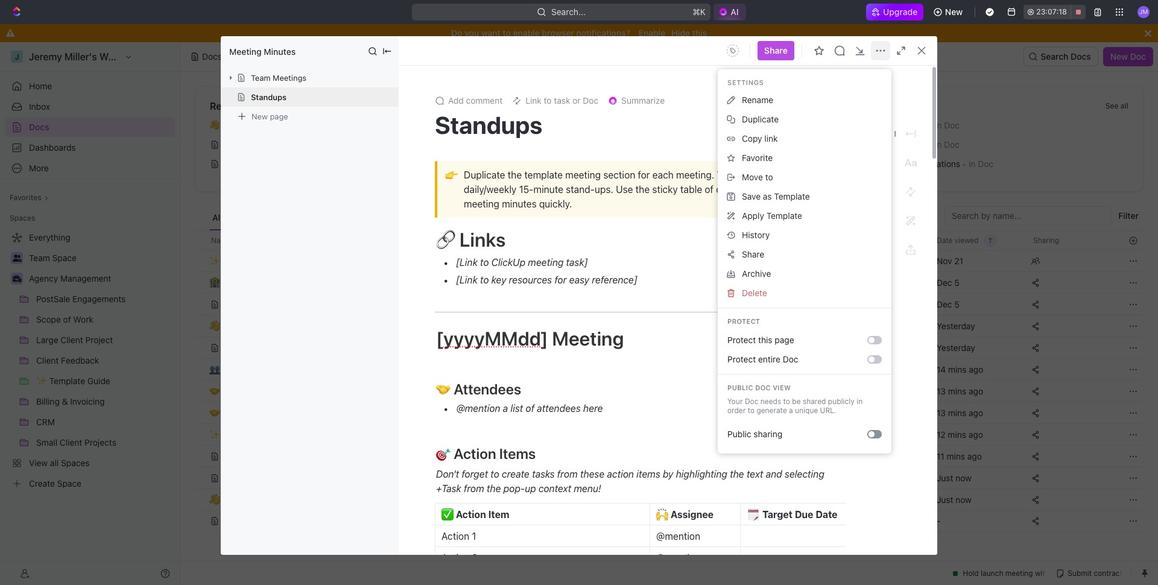 Task type: locate. For each thing, give the bounding box(es) containing it.
0 vertical spatial public
[[727, 384, 753, 391]]

agency management up projects
[[592, 321, 674, 331]]

access
[[768, 184, 798, 195]]

2 yesterday from the top
[[937, 342, 975, 353]]

add comment
[[448, 95, 503, 106]]

column header
[[195, 230, 208, 250], [572, 230, 693, 250]]

pop-
[[503, 483, 525, 494]]

standups
[[251, 92, 287, 102], [435, 110, 543, 139]]

dashboards
[[29, 142, 76, 153]]

delete
[[742, 288, 767, 298]]

see all for created by me
[[1105, 101, 1129, 110]]

duplicate inside duplicate the template meeting section for each meeting. this approach is great for daily/weekly 15-minute stand-ups. use the sticky table of contacts to access specific meeting minutes quickly.
[[464, 169, 505, 180]]

date up nov 21
[[937, 236, 953, 245]]

10 row from the top
[[195, 423, 1144, 447]]

meeting up team
[[229, 46, 262, 56]]

nov 21
[[937, 255, 963, 266]]

nov for 12 mins ago
[[840, 429, 856, 439]]

1 vertical spatial now
[[956, 494, 972, 505]]

1:1
[[866, 159, 876, 169]]

2 for action
[[472, 553, 478, 563]]

row containing client 2 project
[[195, 509, 1144, 533]]

0 horizontal spatial from
[[464, 483, 484, 494]]

3 protect from the top
[[727, 354, 756, 364]]

january
[[866, 120, 897, 130], [866, 139, 897, 150]]

inbox
[[29, 101, 50, 112]]

project left the 🙌
[[624, 516, 651, 526]]

project for client 2 project
[[624, 516, 651, 526]]

nov 17 for yesterday
[[840, 342, 866, 353]]

in right welcome!
[[274, 120, 281, 130]]

0 vertical spatial now
[[956, 473, 972, 483]]

1 horizontal spatial duplicate
[[742, 114, 779, 124]]

up
[[525, 483, 536, 494]]

the up 15-
[[508, 169, 522, 180]]

17 for just now
[[858, 494, 866, 505]]

for left easy at the top of the page
[[555, 274, 567, 285]]

15-
[[519, 184, 534, 195]]

1 nov 17 from the top
[[840, 342, 866, 353]]

0 vertical spatial project
[[623, 473, 650, 483]]

✅
[[442, 509, 454, 520]]

inbox link
[[5, 97, 175, 116]]

0 vertical spatial new
[[945, 7, 963, 17]]

8 row from the top
[[195, 379, 1144, 403]]

new doc
[[1110, 51, 1146, 62]]

public inside public doc view your doc needs to be shared publicly in order to generate a unique url.
[[727, 384, 753, 391]]

0 horizontal spatial column header
[[195, 230, 208, 250]]

date right due
[[816, 509, 838, 520]]

1 all from the left
[[482, 101, 490, 110]]

nov for yesterday
[[840, 342, 856, 353]]

sidebar navigation
[[0, 42, 180, 585]]

1 vertical spatial new
[[1110, 51, 1128, 62]]

1 horizontal spatial see all button
[[1101, 99, 1133, 113]]

1 horizontal spatial by
[[888, 101, 899, 112]]

0 horizontal spatial 12
[[858, 386, 867, 396]]

1 vertical spatial 13
[[937, 407, 946, 418]]

2 down action 1 in the bottom left of the page
[[472, 553, 478, 563]]

1 horizontal spatial of
[[619, 407, 627, 418]]

see for created by me
[[1105, 101, 1119, 110]]

1 13 from the top
[[937, 386, 946, 396]]

2 public from the top
[[727, 429, 751, 439]]

1 vertical spatial meeting
[[464, 198, 499, 209]]

scope
[[592, 407, 616, 418]]

0 horizontal spatial of
[[526, 403, 534, 414]]

2 protect from the top
[[727, 335, 756, 345]]

0 vertical spatial 2
[[617, 516, 622, 526]]

to right forget
[[491, 469, 499, 480]]

new inside 'button'
[[945, 7, 963, 17]]

copy link button
[[723, 129, 887, 148]]

task]
[[566, 257, 588, 268]]

see down new doc "button"
[[1105, 101, 1119, 110]]

0 vertical spatial page
[[270, 111, 288, 121]]

0 vertical spatial january
[[866, 120, 897, 130]]

column header up reference]
[[572, 230, 693, 250]]

move to button
[[723, 168, 887, 187]]

1 vertical spatial [link
[[456, 274, 478, 285]]

0 horizontal spatial this
[[692, 28, 707, 38]]

cell
[[195, 250, 208, 271], [833, 250, 930, 271], [195, 271, 208, 293], [833, 271, 930, 293], [195, 293, 208, 315], [572, 293, 693, 315], [195, 315, 208, 337], [833, 315, 930, 337], [195, 337, 208, 358], [195, 358, 208, 380], [572, 358, 693, 380], [195, 380, 208, 402], [572, 380, 693, 402], [195, 402, 208, 423], [195, 423, 208, 445], [572, 423, 693, 445], [195, 445, 208, 467], [572, 445, 693, 467], [195, 467, 208, 489], [833, 467, 930, 489], [195, 489, 208, 510], [195, 510, 208, 532]]

agency inside sidebar navigation
[[29, 273, 58, 284]]

[link left the key
[[456, 274, 478, 285]]

name
[[211, 236, 231, 245]]

1 public from the top
[[727, 384, 753, 391]]

9 row from the top
[[195, 401, 1144, 425]]

2 just now from the top
[[937, 494, 972, 505]]

0 vertical spatial @mention
[[456, 403, 500, 414]]

quickly.
[[539, 198, 572, 209]]

public down order
[[727, 429, 751, 439]]

2 just from the top
[[937, 494, 953, 505]]

to left the key
[[480, 274, 489, 285]]

reference]
[[592, 274, 637, 285]]

0 horizontal spatial page
[[270, 111, 288, 121]]

0 horizontal spatial 1
[[472, 531, 476, 542]]

4 17 from the top
[[858, 516, 866, 526]]

0 horizontal spatial favorites
[[10, 193, 41, 202]]

column header left name
[[195, 230, 208, 250]]

new right the search docs
[[1110, 51, 1128, 62]]

1 vertical spatial this
[[758, 335, 772, 345]]

0 horizontal spatial 14
[[840, 364, 849, 374]]

12 mins ago
[[937, 429, 983, 439]]

enable
[[513, 28, 540, 38]]

1 horizontal spatial see
[[1105, 101, 1119, 110]]

nov 17 for 12 mins ago
[[840, 429, 866, 439]]

0 vertical spatial protect
[[727, 317, 760, 325]]

2 horizontal spatial of
[[705, 184, 714, 195]]

of
[[705, 184, 714, 195], [526, 403, 534, 414], [619, 407, 627, 418]]

0 horizontal spatial 14 mins ago
[[840, 364, 887, 374]]

ago for row containing 14 mins ago
[[969, 364, 983, 374]]

• up 1:1 roles & expectations • in doc
[[929, 140, 932, 149]]

1 vertical spatial just
[[937, 494, 953, 505]]

1 horizontal spatial all
[[1121, 101, 1129, 110]]

• inside 1:1 roles & expectations • in doc
[[963, 159, 966, 169]]

duplicate inside 'button'
[[742, 114, 779, 124]]

• right expectations
[[963, 159, 966, 169]]

favorites
[[529, 101, 571, 112], [10, 193, 41, 202]]

share down the history
[[742, 249, 764, 259]]

client down menu!
[[592, 516, 614, 526]]

see right add
[[466, 101, 480, 110]]

date inside button
[[937, 236, 953, 245]]

share up rename
[[764, 45, 788, 55]]

project for client 1 project
[[623, 473, 650, 483]]

1 january from the top
[[866, 120, 897, 130]]

docs right the "search"
[[1071, 51, 1091, 62]]

• right welcome!
[[268, 120, 271, 130]]

the left the text
[[730, 469, 744, 480]]

search docs button
[[1024, 47, 1098, 66]]

here
[[583, 403, 603, 414]]

2 vertical spatial meeting
[[528, 257, 564, 268]]

0 vertical spatial [link
[[456, 257, 478, 268]]

✅ action item
[[442, 509, 509, 520]]

1 now from the top
[[956, 473, 972, 483]]

created
[[849, 101, 885, 112]]

row containing nov 17
[[195, 423, 1144, 447]]

tab list
[[209, 206, 498, 230]]

13 mins ago for dec 5
[[937, 407, 983, 418]]

tags
[[700, 236, 716, 245]]

ago
[[872, 364, 887, 374], [969, 364, 983, 374], [969, 386, 983, 396], [969, 407, 983, 418], [969, 429, 983, 439], [967, 451, 982, 461]]

in
[[274, 120, 281, 130], [935, 120, 942, 130], [935, 139, 942, 150], [969, 159, 976, 169], [857, 397, 863, 406]]

docs
[[202, 51, 222, 62], [1071, 51, 1091, 62], [29, 122, 49, 132]]

move to button
[[723, 168, 887, 187]]

3 17 from the top
[[858, 494, 866, 505]]

each
[[652, 169, 674, 180]]

2 inside row
[[617, 516, 622, 526]]

context
[[539, 483, 571, 494]]

1 see from the left
[[466, 101, 480, 110]]

2 now from the top
[[956, 494, 972, 505]]

2 horizontal spatial for
[[817, 169, 829, 180]]

1 vertical spatial @mention
[[656, 531, 700, 542]]

duplicate
[[742, 114, 779, 124], [464, 169, 505, 180]]

see all
[[466, 101, 490, 110], [1105, 101, 1129, 110]]

agency right business time image
[[29, 273, 58, 284]]

2 horizontal spatial docs
[[1071, 51, 1091, 62]]

6 row from the top
[[195, 336, 1144, 360]]

by left me
[[888, 101, 899, 112]]

row containing dec 12
[[195, 379, 1144, 403]]

docs down inbox
[[29, 122, 49, 132]]

1 horizontal spatial new
[[945, 7, 963, 17]]

1 vertical spatial 2021
[[907, 139, 926, 150]]

approach
[[738, 169, 779, 180]]

items
[[499, 445, 536, 462]]

1 2021 from the top
[[907, 120, 927, 130]]

see all down new doc "button"
[[1105, 101, 1129, 110]]

1 vertical spatial yesterday
[[937, 342, 975, 353]]

2021 right 7,
[[907, 120, 927, 130]]

1 horizontal spatial standups
[[435, 110, 543, 139]]

dec inside dec 12 "cell"
[[840, 386, 856, 396]]

1 just now from the top
[[937, 473, 972, 483]]

section
[[603, 169, 635, 180]]

client 2 project
[[592, 516, 651, 526]]

to down "move to"
[[757, 184, 765, 195]]

to left is at the top right of page
[[765, 172, 773, 182]]

to inside move to button
[[765, 172, 773, 182]]

0 horizontal spatial see
[[466, 101, 480, 110]]

nov for just now
[[840, 494, 856, 505]]

yesterday for row containing projects
[[937, 342, 975, 353]]

0 horizontal spatial standups
[[251, 92, 287, 102]]

[link for [link to clickup meeting task]
[[456, 257, 478, 268]]

ago for row containing nov 17
[[969, 429, 983, 439]]

1 see all button from the left
[[462, 99, 494, 113]]

🔗
[[436, 228, 455, 251]]

2 [link from the top
[[456, 274, 478, 285]]

12 inside "cell"
[[858, 386, 867, 396]]

agency up projects
[[592, 321, 621, 331]]

this right hide
[[692, 28, 707, 38]]

agency management right business time image
[[29, 273, 111, 284]]

of inside duplicate the template meeting section for each meeting. this approach is great for daily/weekly 15-minute stand-ups. use the sticky table of contacts to access specific meeting minutes quickly.
[[705, 184, 714, 195]]

0 horizontal spatial 2
[[472, 553, 478, 563]]

rename button
[[723, 90, 887, 110]]

of right table
[[705, 184, 714, 195]]

duplicate up daily/weekly
[[464, 169, 505, 180]]

7 row from the top
[[195, 358, 1144, 380]]

table
[[195, 230, 1144, 533]]

0 horizontal spatial new
[[252, 111, 268, 121]]

2 see all button from the left
[[1101, 99, 1133, 113]]

1 protect from the top
[[727, 317, 760, 325]]

2 vertical spatial agency management
[[592, 494, 674, 505]]

13 row from the top
[[195, 489, 1144, 511]]

• up january 1, 2021 • in doc
[[929, 120, 933, 130]]

4 nov 17 from the top
[[840, 516, 866, 526]]

meeting minutes
[[229, 46, 296, 56]]

from down forget
[[464, 483, 484, 494]]

search docs
[[1041, 51, 1091, 62]]

0 vertical spatial 13 mins ago
[[937, 386, 983, 396]]

1 horizontal spatial meeting
[[552, 327, 624, 350]]

meeting up [link to key resources for easy reference] on the top of the page
[[528, 257, 564, 268]]

row
[[195, 230, 1144, 250], [195, 249, 1144, 273], [195, 271, 1144, 295], [195, 292, 1144, 316], [195, 314, 1144, 338], [195, 336, 1144, 360], [195, 358, 1144, 380], [195, 379, 1144, 403], [195, 401, 1144, 425], [195, 423, 1144, 447], [195, 444, 1144, 468], [195, 466, 1144, 490], [195, 489, 1144, 511], [195, 509, 1144, 533]]

1 vertical spatial 13 mins ago
[[937, 407, 983, 418]]

0 vertical spatial just
[[937, 473, 953, 483]]

0 vertical spatial client
[[592, 473, 614, 483]]

17 for -
[[858, 516, 866, 526]]

1 see all from the left
[[466, 101, 490, 110]]

page up entire
[[775, 335, 794, 345]]

the left pop-
[[487, 483, 501, 494]]

january up "roles"
[[866, 139, 897, 150]]

january for january 7, 2021
[[866, 120, 897, 130]]

row containing everything
[[195, 271, 1144, 295]]

1 17 from the top
[[858, 342, 866, 353]]

0 vertical spatial duplicate
[[742, 114, 779, 124]]

2 2021 from the top
[[907, 139, 926, 150]]

1 vertical spatial client
[[592, 516, 614, 526]]

all down new doc "button"
[[1121, 101, 1129, 110]]

12 row from the top
[[195, 466, 1144, 490]]

minutes
[[502, 198, 537, 209]]

0 horizontal spatial duplicate
[[464, 169, 505, 180]]

0 vertical spatial 1
[[617, 473, 620, 483]]

meeting.
[[676, 169, 714, 180]]

1 yesterday from the top
[[937, 321, 975, 331]]

a inside 🤝 attendees @mention a list of attendees here
[[503, 403, 508, 414]]

0 vertical spatial meeting
[[565, 169, 601, 180]]

1 vertical spatial duplicate
[[464, 169, 505, 180]]

3 nov 17 from the top
[[840, 494, 866, 505]]

2 nov 17 from the top
[[840, 429, 866, 439]]

2 see all from the left
[[1105, 101, 1129, 110]]

in down dec 12 on the right of page
[[857, 397, 863, 406]]

just now for agency management
[[937, 494, 972, 505]]

2021 for january 1, 2021
[[907, 139, 926, 150]]

agency management inside sidebar navigation
[[29, 273, 111, 284]]

ago for row containing scope of work
[[969, 407, 983, 418]]

for left each
[[638, 169, 650, 180]]

standups up new page
[[251, 92, 287, 102]]

0 horizontal spatial meeting
[[464, 198, 499, 209]]

1 horizontal spatial page
[[775, 335, 794, 345]]

of left the work
[[619, 407, 627, 418]]

just for agency management
[[937, 494, 953, 505]]

yesterday
[[937, 321, 975, 331], [937, 342, 975, 353]]

1 horizontal spatial 1
[[617, 473, 620, 483]]

new page
[[252, 111, 288, 121]]

client up menu!
[[592, 473, 614, 483]]

0 vertical spatial standups
[[251, 92, 287, 102]]

3 row from the top
[[195, 271, 1144, 295]]

minutes
[[264, 46, 296, 56]]

1 vertical spatial public
[[727, 429, 751, 439]]

14 row from the top
[[195, 509, 1144, 533]]

client 1 project
[[592, 473, 650, 483]]

1 just from the top
[[937, 473, 953, 483]]

1 down ✅ action item
[[472, 531, 476, 542]]

is
[[782, 169, 789, 180]]

1 vertical spatial date
[[816, 509, 838, 520]]

0 horizontal spatial see all
[[466, 101, 490, 110]]

2021 for january 7, 2021
[[907, 120, 927, 130]]

1 horizontal spatial from
[[557, 469, 578, 480]]

new doc button
[[1103, 47, 1153, 66]]

1 vertical spatial from
[[464, 483, 484, 494]]

docs left meeting minutes
[[202, 51, 222, 62]]

by
[[888, 101, 899, 112], [663, 469, 673, 480]]

client
[[592, 473, 614, 483], [592, 516, 614, 526]]

1 horizontal spatial column header
[[572, 230, 693, 250]]

ago for 4th row from the bottom
[[967, 451, 982, 461]]

@mention for action 1
[[656, 531, 700, 542]]

0 horizontal spatial date
[[816, 509, 838, 520]]

nov 17 for just now
[[840, 494, 866, 505]]

all for recent
[[482, 101, 490, 110]]

protect up protect entire doc
[[727, 335, 756, 345]]

meeting up the archived
[[464, 198, 499, 209]]

meetings
[[273, 73, 306, 83]]

1 for client
[[617, 473, 620, 483]]

january down created by me
[[866, 120, 897, 130]]

0 vertical spatial agency management
[[29, 273, 111, 284]]

0 vertical spatial share
[[764, 45, 788, 55]]

by right items
[[663, 469, 673, 480]]

2 client from the top
[[592, 516, 614, 526]]

archive button
[[723, 264, 887, 284]]

project right these
[[623, 473, 650, 483]]

2 13 from the top
[[937, 407, 946, 418]]

2 14 from the left
[[937, 364, 946, 374]]

[link down 🔗 links on the left of the page
[[456, 257, 478, 268]]

share
[[764, 45, 788, 55], [742, 249, 764, 259]]

2 january from the top
[[866, 139, 897, 150]]

yesterday for 10th row from the bottom of the table containing -
[[937, 321, 975, 331]]

management inside sidebar navigation
[[60, 273, 111, 284]]

new right the upgrade
[[945, 7, 963, 17]]

agency down meetings
[[283, 120, 312, 130]]

0 vertical spatial yesterday
[[937, 321, 975, 331]]

a
[[503, 403, 508, 414], [789, 406, 793, 415]]

these
[[580, 469, 605, 480]]

see all right add
[[466, 101, 490, 110]]

do
[[451, 28, 462, 38]]

meeting up stand-
[[565, 169, 601, 180]]

2 13 mins ago from the top
[[937, 407, 983, 418]]

template down save as template
[[766, 210, 802, 221]]

meeting for clickup
[[528, 257, 564, 268]]

2 17 from the top
[[858, 429, 866, 439]]

- for client 1 project
[[700, 473, 704, 483]]

0 horizontal spatial docs
[[29, 122, 49, 132]]

1 inside table
[[617, 473, 620, 483]]

- for client 2 project
[[700, 516, 704, 526]]

all right add
[[482, 101, 490, 110]]

home link
[[5, 77, 175, 96]]

2021 right 1, on the right of the page
[[907, 139, 926, 150]]

to inside duplicate the template meeting section for each meeting. this approach is great for daily/weekly 15-minute stand-ups. use the sticky table of contacts to access specific meeting minutes quickly.
[[757, 184, 765, 195]]

meeting down easy at the top of the page
[[552, 327, 624, 350]]

2 horizontal spatial new
[[1110, 51, 1128, 62]]

• inside welcome! • in agency management
[[268, 120, 271, 130]]

0 horizontal spatial a
[[503, 403, 508, 414]]

favorite button
[[723, 148, 887, 168]]

0 vertical spatial 2021
[[907, 120, 927, 130]]

2 down don't forget to create tasks from these action items by highlighting the text and selecting +task from the pop-up context menu!
[[617, 516, 622, 526]]

dec 5
[[937, 277, 960, 287], [840, 299, 863, 309], [937, 299, 960, 309], [840, 407, 863, 418], [840, 451, 863, 461]]

2 row from the top
[[195, 249, 1144, 273]]

agency management
[[29, 273, 111, 284], [592, 321, 674, 331], [592, 494, 674, 505]]

for up specific
[[817, 169, 829, 180]]

0 vertical spatial 13
[[937, 386, 946, 396]]

new inside "button"
[[1110, 51, 1128, 62]]

duplicate button
[[723, 110, 887, 129]]

from up context
[[557, 469, 578, 480]]

1 13 mins ago from the top
[[937, 386, 983, 396]]

1 horizontal spatial 12
[[937, 429, 946, 439]]

page right welcome!
[[270, 111, 288, 121]]

1 client from the top
[[592, 473, 614, 483]]

by inside don't forget to create tasks from these action items by highlighting the text and selecting +task from the pop-up context menu!
[[663, 469, 673, 480]]

1 14 mins ago from the left
[[840, 364, 887, 374]]

2 vertical spatial protect
[[727, 354, 756, 364]]

great
[[791, 169, 814, 180]]

business time image
[[12, 275, 21, 282]]

template down is at the top right of page
[[774, 191, 810, 201]]

1 horizontal spatial see all
[[1105, 101, 1129, 110]]

duplicate up copy link on the top
[[742, 114, 779, 124]]

1 right these
[[617, 473, 620, 483]]

0 horizontal spatial see all button
[[462, 99, 494, 113]]

2
[[617, 516, 622, 526], [472, 553, 478, 563]]

5 for 13
[[858, 407, 863, 418]]

0 vertical spatial favorites
[[529, 101, 571, 112]]

1 horizontal spatial date
[[937, 236, 953, 245]]

copy
[[742, 133, 762, 144]]

protect down protect this page
[[727, 354, 756, 364]]

all button
[[209, 206, 225, 230]]

1 horizontal spatial for
[[638, 169, 650, 180]]

a left 'list'
[[503, 403, 508, 414]]

1 vertical spatial share
[[742, 249, 764, 259]]

of right 'list'
[[526, 403, 534, 414]]

1 [link from the top
[[456, 257, 478, 268]]

2 vertical spatial @mention
[[656, 553, 700, 563]]

dec 5 for dec
[[840, 299, 863, 309]]

a left unique
[[789, 406, 793, 415]]

1 vertical spatial protect
[[727, 335, 756, 345]]

protect for protect
[[727, 317, 760, 325]]

0 vertical spatial just now
[[937, 473, 972, 483]]

1 horizontal spatial meeting
[[528, 257, 564, 268]]

• inside january 7, 2021 • in doc
[[929, 120, 933, 130]]

2 all from the left
[[1121, 101, 1129, 110]]

welcome!
[[227, 120, 265, 130]]

5 for dec
[[858, 299, 863, 309]]

standups down comment
[[435, 110, 543, 139]]

see for recent
[[466, 101, 480, 110]]

0 vertical spatial by
[[888, 101, 899, 112]]

new right recent
[[252, 111, 268, 121]]

1 row from the top
[[195, 230, 1144, 250]]

agency
[[283, 120, 312, 130], [29, 273, 58, 284], [592, 321, 621, 331], [592, 494, 621, 505]]

easy
[[569, 274, 589, 285]]

1 vertical spatial january
[[866, 139, 897, 150]]

this up protect entire doc
[[758, 335, 772, 345]]

2 see from the left
[[1105, 101, 1119, 110]]

action
[[454, 445, 496, 462], [456, 509, 486, 520], [442, 531, 469, 542], [442, 553, 469, 563]]

row containing client 1 project
[[195, 466, 1144, 490]]

from
[[557, 469, 578, 480], [464, 483, 484, 494]]

protect up protect this page
[[727, 317, 760, 325]]

agency management down don't forget to create tasks from these action items by highlighting the text and selecting +task from the pop-up context menu!
[[592, 494, 674, 505]]

to right want
[[503, 28, 511, 38]]

public up your in the right of the page
[[727, 384, 753, 391]]



Task type: vqa. For each thing, say whether or not it's contained in the screenshot.
Add group
no



Task type: describe. For each thing, give the bounding box(es) containing it.
just now for client 1 project
[[937, 473, 972, 483]]

1 vertical spatial template
[[766, 210, 802, 221]]

list
[[511, 403, 523, 414]]

of inside 🤝 attendees @mention a list of attendees here
[[526, 403, 534, 414]]

archived
[[460, 212, 495, 223]]

&
[[902, 159, 908, 169]]

spaces
[[10, 214, 35, 223]]

5 row from the top
[[195, 314, 1144, 338]]

team
[[251, 73, 271, 83]]

row containing scope of work
[[195, 401, 1144, 425]]

ago for row containing dec 12
[[969, 386, 983, 396]]

see all for recent
[[466, 101, 490, 110]]

duplicate for duplicate the template meeting section for each meeting. this approach is great for daily/weekly 15-minute stand-ups. use the sticky table of contacts to access specific meeting minutes quickly.
[[464, 169, 505, 180]]

rename
[[742, 95, 773, 105]]

1 vertical spatial meeting
[[552, 327, 624, 350]]

roles
[[878, 159, 899, 169]]

client for client 2 project
[[592, 516, 614, 526]]

public for public sharing
[[727, 429, 751, 439]]

• inside january 1, 2021 • in doc
[[929, 140, 932, 149]]

1 vertical spatial 12
[[937, 429, 946, 439]]

protect entire doc
[[727, 354, 798, 364]]

5 for 11
[[858, 451, 863, 461]]

action 2
[[442, 553, 478, 563]]

contacts
[[716, 184, 754, 195]]

0 horizontal spatial for
[[555, 274, 567, 285]]

work
[[629, 407, 649, 418]]

workspace
[[357, 212, 401, 223]]

nov for -
[[840, 516, 856, 526]]

agency down menu!
[[592, 494, 621, 505]]

january 1, 2021 • in doc
[[866, 139, 960, 150]]

23:07:18
[[1036, 7, 1067, 16]]

duplicate the template meeting section for each meeting. this approach is great for daily/weekly 15-minute stand-ups. use the sticky table of contacts to access specific meeting minutes quickly.
[[464, 169, 837, 209]]

apply template button
[[723, 206, 887, 226]]

now for client 1 project
[[956, 473, 972, 483]]

team meetings
[[251, 73, 306, 83]]

new button
[[928, 2, 970, 22]]

2 column header from the left
[[572, 230, 693, 250]]

expectations
[[910, 159, 960, 169]]

to inside don't forget to create tasks from these action items by highlighting the text and selecting +task from the pop-up context menu!
[[491, 469, 499, 480]]

row containing -
[[195, 249, 1144, 273]]

1 for action
[[472, 531, 476, 542]]

new for new page
[[252, 111, 268, 121]]

resources
[[509, 274, 552, 285]]

share inside button
[[742, 249, 764, 259]]

use
[[616, 184, 633, 195]]

apply
[[742, 210, 764, 221]]

Search by name... text field
[[952, 207, 1104, 225]]

a inside public doc view your doc needs to be shared publicly in order to generate a unique url.
[[789, 406, 793, 415]]

see all button for created by me
[[1101, 99, 1133, 113]]

to left be
[[783, 397, 790, 406]]

everything
[[592, 277, 633, 287]]

in right expectations
[[969, 159, 976, 169]]

🤝 attendees @mention a list of attendees here
[[436, 381, 603, 414]]

table containing -
[[195, 230, 1144, 533]]

1 column header from the left
[[195, 230, 208, 250]]

agency management, , element
[[580, 495, 589, 505]]

the right use at the top right of the page
[[636, 184, 650, 195]]

want
[[481, 28, 501, 38]]

all for created by me
[[1121, 101, 1129, 110]]

dec 12 cell
[[833, 380, 930, 402]]

dec 5 for 11
[[840, 451, 863, 461]]

13 for 12
[[937, 386, 946, 396]]

1 horizontal spatial this
[[758, 335, 772, 345]]

specific
[[801, 184, 835, 195]]

docs inside docs link
[[29, 122, 49, 132]]

due
[[795, 509, 813, 520]]

0 vertical spatial template
[[774, 191, 810, 201]]

0 vertical spatial this
[[692, 28, 707, 38]]

- for agency management
[[700, 494, 704, 505]]

see all button for recent
[[462, 99, 494, 113]]

13 for 5
[[937, 407, 946, 418]]

protect for protect this page
[[727, 335, 756, 345]]

entire
[[758, 354, 781, 364]]

stand-
[[566, 184, 595, 195]]

🙌 assignee
[[656, 509, 714, 520]]

to down links
[[480, 257, 489, 268]]

projects
[[592, 342, 624, 353]]

action right ✅
[[456, 509, 486, 520]]

23:07:18 button
[[1024, 5, 1086, 19]]

🙌
[[656, 509, 668, 520]]

dec 5 for 13
[[840, 407, 863, 418]]

row containing name
[[195, 230, 1144, 250]]

save as template
[[742, 191, 810, 201]]

public for public doc view your doc needs to be shared publicly in order to generate a unique url.
[[727, 384, 753, 391]]

2 for client
[[617, 516, 622, 526]]

copy link
[[742, 133, 778, 144]]

17 for 12 mins ago
[[858, 429, 866, 439]]

don't forget to create tasks from these action items by highlighting the text and selecting +task from the pop-up context menu!
[[436, 469, 827, 494]]

protect for protect entire doc
[[727, 354, 756, 364]]

target
[[762, 509, 793, 520]]

assigned button
[[409, 206, 452, 230]]

action 1
[[442, 531, 476, 542]]

action down action 1 in the bottom left of the page
[[442, 553, 469, 563]]

sharing
[[754, 429, 782, 439]]

21
[[954, 255, 963, 266]]

doc inside new doc "button"
[[1130, 51, 1146, 62]]

[yyyymmdd]
[[436, 327, 548, 350]]

move to
[[742, 172, 773, 182]]

table
[[680, 184, 702, 195]]

settings
[[727, 78, 764, 86]]

key
[[491, 274, 506, 285]]

client for client 1 project
[[592, 473, 614, 483]]

ups.
[[595, 184, 613, 195]]

move
[[742, 172, 763, 182]]

11 row from the top
[[195, 444, 1144, 468]]

dec 12
[[840, 386, 867, 396]]

docs link
[[5, 118, 175, 137]]

@mention for action 2
[[656, 553, 700, 563]]

publicly
[[828, 397, 855, 406]]

⌘k
[[693, 7, 706, 17]]

to right order
[[748, 406, 755, 415]]

links
[[460, 228, 506, 251]]

action up forget
[[454, 445, 496, 462]]

date viewed
[[937, 236, 979, 245]]

@mention inside 🤝 attendees @mention a list of attendees here
[[456, 403, 500, 414]]

favorites inside button
[[10, 193, 41, 202]]

sharing
[[1033, 236, 1059, 245]]

of inside row
[[619, 407, 627, 418]]

1 vertical spatial page
[[775, 335, 794, 345]]

4 row from the top
[[195, 292, 1144, 316]]

order
[[727, 406, 746, 415]]

recent
[[210, 101, 242, 112]]

2 14 mins ago from the left
[[937, 364, 983, 374]]

in inside public doc view your doc needs to be shared publicly in order to generate a unique url.
[[857, 397, 863, 406]]

👉
[[445, 169, 458, 181]]

welcome! • in agency management
[[227, 120, 365, 130]]

nov 17 for -
[[840, 516, 866, 526]]

highlighting
[[676, 469, 727, 480]]

0 vertical spatial meeting
[[229, 46, 262, 56]]

+task
[[436, 483, 461, 494]]

🎯
[[436, 445, 451, 462]]

meeting for template
[[565, 169, 601, 180]]

view
[[773, 384, 791, 391]]

action up 'action 2'
[[442, 531, 469, 542]]

generate
[[757, 406, 787, 415]]

new for new doc
[[1110, 51, 1128, 62]]

17 for yesterday
[[858, 342, 866, 353]]

in up january 1, 2021 • in doc
[[935, 120, 942, 130]]

0 vertical spatial from
[[557, 469, 578, 480]]

january for january 1, 2021
[[866, 139, 897, 150]]

in up expectations
[[935, 139, 942, 150]]

be
[[792, 397, 801, 406]]

new for new
[[945, 7, 963, 17]]

don't
[[436, 469, 459, 480]]

1 vertical spatial standups
[[435, 110, 543, 139]]

row containing 14 mins ago
[[195, 358, 1144, 380]]

archived button
[[457, 206, 498, 230]]

now for agency management
[[956, 494, 972, 505]]

[link for [link to key resources for easy reference]
[[456, 274, 478, 285]]

1,
[[899, 139, 905, 150]]

sticky
[[652, 184, 678, 195]]

7,
[[899, 120, 905, 130]]

1 horizontal spatial docs
[[202, 51, 222, 62]]

tab list containing all
[[209, 206, 498, 230]]

docs inside search docs button
[[1071, 51, 1091, 62]]

🤝
[[436, 381, 451, 398]]

text
[[747, 469, 763, 480]]

protect this page
[[727, 335, 794, 345]]

as
[[763, 191, 772, 201]]

row containing projects
[[195, 336, 1144, 360]]

comment
[[466, 95, 503, 106]]

1 14 from the left
[[840, 364, 849, 374]]

me
[[901, 101, 915, 112]]

13 mins ago for dec 12
[[937, 386, 983, 396]]

attendees
[[537, 403, 581, 414]]

1 vertical spatial agency management
[[592, 321, 674, 331]]

👋
[[210, 121, 220, 130]]

agency management link
[[29, 269, 173, 288]]

just for client 1 project
[[937, 473, 953, 483]]

duplicate for duplicate
[[742, 114, 779, 124]]

hide
[[672, 28, 690, 38]]

notifications?
[[576, 28, 630, 38]]

1 horizontal spatial favorites
[[529, 101, 571, 112]]

upgrade link
[[866, 4, 923, 21]]



